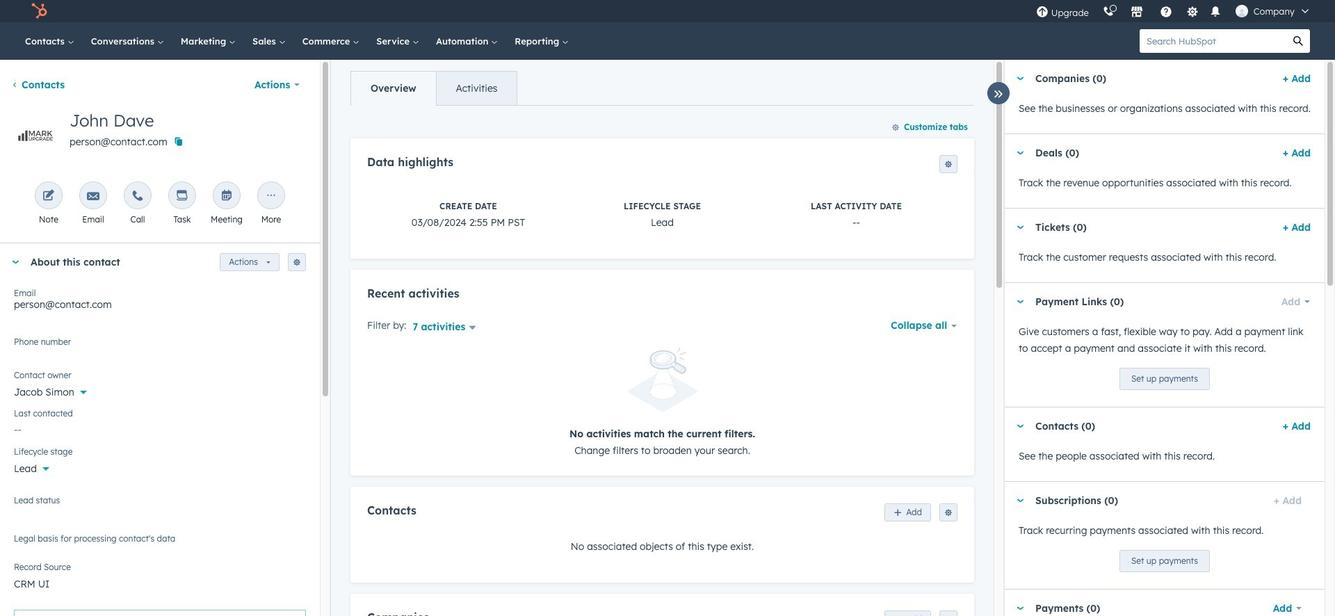 Task type: vqa. For each thing, say whether or not it's contained in the screenshot.
more
no



Task type: locate. For each thing, give the bounding box(es) containing it.
caret image
[[1017, 226, 1025, 229], [1017, 300, 1025, 304], [1017, 425, 1025, 428], [1017, 499, 1025, 503], [1017, 607, 1025, 611]]

None text field
[[14, 335, 306, 363]]

3 caret image from the top
[[1017, 425, 1025, 428]]

menu
[[1030, 0, 1319, 22]]

more image
[[265, 190, 278, 203]]

4 caret image from the top
[[1017, 499, 1025, 503]]

navigation
[[351, 71, 518, 106]]

alert
[[367, 348, 958, 459], [14, 610, 306, 616]]

Search HubSpot search field
[[1140, 29, 1287, 53]]

task image
[[176, 190, 189, 203]]

0 horizontal spatial alert
[[14, 610, 306, 616]]

caret image
[[1017, 77, 1025, 80], [1017, 151, 1025, 155], [11, 261, 19, 264]]

0 vertical spatial alert
[[367, 348, 958, 459]]

1 caret image from the top
[[1017, 226, 1025, 229]]

meeting image
[[221, 190, 233, 203]]

call image
[[132, 190, 144, 203]]



Task type: describe. For each thing, give the bounding box(es) containing it.
marketplaces image
[[1131, 6, 1144, 19]]

5 caret image from the top
[[1017, 607, 1025, 611]]

1 vertical spatial alert
[[14, 610, 306, 616]]

2 vertical spatial caret image
[[11, 261, 19, 264]]

1 vertical spatial caret image
[[1017, 151, 1025, 155]]

jacob simon image
[[1236, 5, 1249, 17]]

2 caret image from the top
[[1017, 300, 1025, 304]]

1 horizontal spatial alert
[[367, 348, 958, 459]]

0 vertical spatial caret image
[[1017, 77, 1025, 80]]

manage card settings image
[[293, 259, 301, 267]]

email image
[[87, 190, 99, 203]]

-- text field
[[14, 417, 306, 439]]

note image
[[42, 190, 55, 203]]



